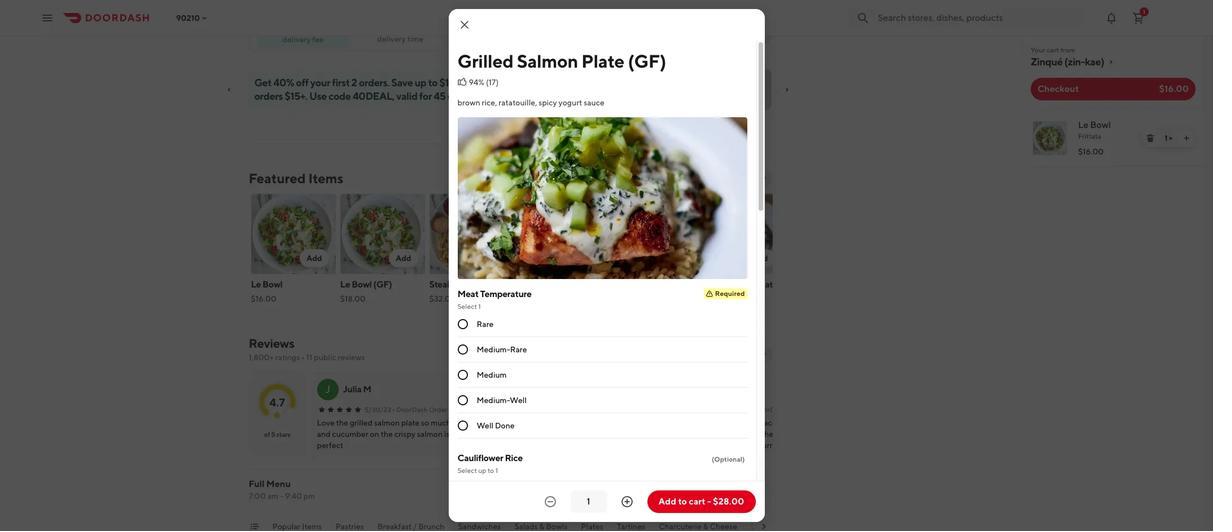 Task type: vqa. For each thing, say whether or not it's contained in the screenshot.
Plan associated with Annual Plan
no



Task type: locate. For each thing, give the bounding box(es) containing it.
1 down cauliflower on the left of the page
[[495, 467, 498, 476]]

select
[[458, 303, 477, 311], [458, 467, 477, 476]]

grilled salmon plate (gf)
[[458, 50, 666, 72], [519, 279, 599, 303], [697, 279, 778, 303]]

0 horizontal spatial $16.00
[[251, 295, 277, 304]]

le bowl (gf) image
[[340, 194, 425, 274]]

ratings
[[275, 353, 300, 362]]

1 horizontal spatial grilled
[[519, 279, 546, 290]]

1 horizontal spatial order
[[606, 406, 625, 414]]

20 min radio
[[713, 21, 773, 44]]

2 grilled salmon plate (gf) image from the left
[[697, 194, 782, 274]]

0 horizontal spatial cart
[[689, 497, 706, 508]]

reviews link
[[249, 336, 294, 351]]

0 vertical spatial cart
[[1047, 46, 1059, 54]]

salmon inside grilled salmon plate (gf) dialog
[[517, 50, 578, 72]]

delivery inside 35 min delivery time
[[377, 34, 406, 43]]

4.7
[[269, 396, 285, 409]]

1 horizontal spatial rare
[[510, 346, 527, 355]]

- right am on the bottom left of page
[[280, 492, 283, 501]]

2 select from the top
[[458, 467, 477, 476]]

• right 9/29/23
[[570, 406, 573, 414]]

get 40% off your first 2 orders. save up to $10 on orders $15+.  use code 40deal, valid for 45 days
[[254, 77, 469, 102]]

1 horizontal spatial le bowl image
[[1033, 121, 1067, 155]]

save
[[391, 77, 413, 89]]

julia m
[[343, 384, 371, 395]]

medium-well
[[477, 396, 527, 406]]

on
[[458, 77, 469, 89]]

min for 35
[[399, 24, 414, 34]]

off
[[296, 77, 309, 89]]

public
[[314, 353, 336, 362]]

3 add button from the left
[[478, 250, 507, 268]]

1 select from the top
[[458, 303, 477, 311]]

doordash right 5/30/23
[[396, 406, 428, 414]]

doordash right 9/29/23
[[574, 406, 605, 414]]

×
[[1169, 134, 1173, 143]]

0 horizontal spatial le bowl image
[[251, 194, 336, 274]]

doordash for c
[[574, 406, 605, 414]]

2 horizontal spatial order
[[787, 406, 806, 414]]

1 vertical spatial medium-
[[477, 396, 510, 406]]

add button
[[300, 250, 329, 268], [389, 250, 418, 268], [478, 250, 507, 268], [567, 250, 596, 268], [657, 250, 686, 268], [746, 250, 775, 268]]

0 horizontal spatial le
[[251, 279, 261, 290]]

grass fed beef burger & fries image
[[608, 194, 692, 274]]

valid
[[396, 90, 418, 102]]

first
[[332, 77, 350, 89]]

2 horizontal spatial le
[[1078, 120, 1089, 130]]

bowl inside the le bowl (gf) $18.00
[[352, 279, 372, 290]]

1 medium- from the top
[[477, 346, 510, 355]]

up down cauliflower on the left of the page
[[478, 467, 486, 476]]

le bowl $16.00
[[251, 279, 283, 304]]

1 vertical spatial $16.00
[[1078, 147, 1104, 156]]

select for cauliflower rice
[[458, 467, 477, 476]]

2 medium- from the top
[[477, 396, 510, 406]]

- left $28.00
[[707, 497, 711, 508]]

1 horizontal spatial delivery
[[377, 34, 406, 43]]

m
[[363, 384, 371, 395]]

grass fed beef burger & fries
[[608, 279, 668, 303]]

1 vertical spatial cart
[[689, 497, 706, 508]]

1 vertical spatial well
[[477, 422, 494, 431]]

0 vertical spatial to
[[428, 77, 438, 89]]

grilled
[[458, 50, 514, 72], [519, 279, 546, 290], [697, 279, 724, 290]]

le bowl image
[[1033, 121, 1067, 155], [251, 194, 336, 274]]

to inside get 40% off your first 2 orders. save up to $10 on orders $15+.  use code 40deal, valid for 45 days
[[428, 77, 438, 89]]

0 horizontal spatial delivery
[[282, 35, 311, 44]]

fed
[[632, 279, 647, 290]]

$10
[[439, 77, 456, 89]]

0 horizontal spatial doordash
[[396, 406, 428, 414]]

next image
[[759, 350, 768, 359]]

2 vertical spatial to
[[678, 497, 687, 508]]

min right 20
[[746, 33, 757, 41]]

2 horizontal spatial $16.00
[[1159, 84, 1189, 94]]

5
[[271, 431, 275, 439]]

next button of carousel image
[[759, 174, 768, 183]]

4 add button from the left
[[567, 250, 596, 268]]

full
[[249, 479, 265, 490]]

yogurt
[[559, 98, 582, 107]]

- inside button
[[707, 497, 711, 508]]

3 order from the left
[[787, 406, 806, 414]]

Medium radio
[[458, 371, 468, 381]]

1 horizontal spatial up
[[478, 467, 486, 476]]

1 horizontal spatial $16.00
[[1078, 147, 1104, 156]]

12/25/22
[[721, 406, 750, 414]]

rare right the rare option
[[477, 320, 494, 329]]

2 horizontal spatial doordash
[[755, 406, 786, 414]]

previous button of carousel image
[[737, 174, 746, 183]]

0 horizontal spatial bowl
[[263, 279, 283, 290]]

1 horizontal spatial min
[[746, 33, 757, 41]]

1 horizontal spatial grilled salmon plate (gf) image
[[697, 194, 782, 274]]

to
[[428, 77, 438, 89], [488, 467, 494, 476], [678, 497, 687, 508]]

0 horizontal spatial grilled
[[458, 50, 514, 72]]

$16.00 up reviews
[[251, 295, 277, 304]]

grilled salmon plate (gf) image for 4th 'add' 'button'
[[519, 194, 603, 274]]

select inside the meat temperature select 1
[[458, 303, 477, 311]]

2 horizontal spatial to
[[678, 497, 687, 508]]

Rare radio
[[458, 320, 468, 330]]

2 order from the left
[[606, 406, 625, 414]]

frites
[[456, 279, 478, 290]]

medium- down c
[[477, 396, 510, 406]]

to inside button
[[678, 497, 687, 508]]

your
[[310, 77, 330, 89]]

steak-
[[429, 279, 456, 290]]

well left done
[[477, 422, 494, 431]]

bowl for (gf)
[[352, 279, 372, 290]]

meat temperature select 1
[[458, 289, 532, 311]]

min for 20
[[746, 33, 757, 41]]

l
[[682, 384, 688, 396]]

Medium-Rare radio
[[458, 345, 468, 355]]

am
[[267, 492, 278, 501]]

1 grilled salmon plate (gf) image from the left
[[519, 194, 603, 274]]

fee
[[312, 35, 324, 44]]

order for l
[[787, 406, 806, 414]]

grilled salmon plate (gf) image
[[519, 194, 603, 274], [697, 194, 782, 274]]

le inside the le bowl (gf) $18.00
[[340, 279, 350, 290]]

0 vertical spatial le bowl image
[[1033, 121, 1067, 155]]

medium- up medium
[[477, 346, 510, 355]]

well
[[510, 396, 527, 406], [477, 422, 494, 431]]

0 horizontal spatial grilled salmon plate (gf) image
[[519, 194, 603, 274]]

j
[[325, 384, 330, 396]]

0 vertical spatial select
[[458, 303, 477, 311]]

select inside cauliflower rice select up to 1
[[458, 467, 477, 476]]

0 horizontal spatial • doordash order
[[392, 406, 447, 414]]

delivery inside $0.00 delivery fee
[[282, 35, 311, 44]]

2 vertical spatial $16.00
[[251, 295, 277, 304]]

&
[[637, 292, 642, 303]]

burger
[[608, 292, 635, 303]]

cauliflower rice group
[[458, 453, 747, 502]]

0 horizontal spatial well
[[477, 422, 494, 431]]

to left $28.00
[[678, 497, 687, 508]]

1 add button from the left
[[300, 250, 329, 268]]

open menu image
[[41, 11, 54, 25]]

bowl inside the le bowl $16.00
[[263, 279, 283, 290]]

• doordash order right 5/30/23
[[392, 406, 447, 414]]

• right 5/30/23
[[392, 406, 395, 414]]

2 add button from the left
[[389, 250, 418, 268]]

cart inside button
[[689, 497, 706, 508]]

rice,
[[482, 98, 497, 107]]

zinqué (zin-kae)
[[1031, 56, 1104, 68]]

• for l
[[751, 406, 754, 414]]

1 delivery from the left
[[377, 34, 406, 43]]

zinqué
[[1031, 56, 1063, 68]]

40%
[[273, 77, 294, 89]]

min
[[399, 24, 414, 34], [746, 33, 757, 41]]

1 horizontal spatial le
[[340, 279, 350, 290]]

0 horizontal spatial order
[[429, 406, 447, 414]]

bowl for $16.00
[[263, 279, 283, 290]]

0 vertical spatial $16.00
[[1159, 84, 1189, 94]]

$16.00 up ×
[[1159, 84, 1189, 94]]

2 horizontal spatial • doordash order
[[751, 406, 806, 414]]

rare up cara
[[510, 346, 527, 355]]

$16.00
[[1159, 84, 1189, 94], [1078, 147, 1104, 156], [251, 295, 277, 304]]

(gf)
[[628, 50, 666, 72], [373, 279, 392, 290], [519, 292, 537, 303], [697, 292, 716, 303]]

orders
[[254, 90, 283, 102]]

orders.
[[359, 77, 390, 89]]

grilled salmon plate (gf) image for sixth 'add' 'button' from left
[[697, 194, 782, 274]]

plate inside dialog
[[582, 50, 624, 72]]

0 horizontal spatial min
[[399, 24, 414, 34]]

5 add button from the left
[[657, 250, 686, 268]]

94% (17)
[[469, 78, 499, 87]]

• left 11
[[301, 353, 305, 362]]

cart left $28.00
[[689, 497, 706, 508]]

1 button
[[1127, 6, 1150, 29]]

medium- for rare
[[477, 346, 510, 355]]

add button for the steak frites image
[[478, 250, 507, 268]]

0 horizontal spatial up
[[415, 77, 426, 89]]

select down meat
[[458, 303, 477, 311]]

0 horizontal spatial -
[[280, 492, 283, 501]]

le bowl (gf) $18.00
[[340, 279, 392, 304]]

up up 'for'
[[415, 77, 426, 89]]

cara
[[521, 384, 540, 395]]

le bowl image left frittata
[[1033, 121, 1067, 155]]

le inside the le bowl $16.00
[[251, 279, 261, 290]]

0 horizontal spatial rare
[[477, 320, 494, 329]]

cart up zinqué
[[1047, 46, 1059, 54]]

3 doordash from the left
[[755, 406, 786, 414]]

2 horizontal spatial bowl
[[1090, 120, 1111, 130]]

• doordash order right 12/25/22
[[751, 406, 806, 414]]

1 vertical spatial select
[[458, 467, 477, 476]]

1 vertical spatial to
[[488, 467, 494, 476]]

• doordash order for j
[[392, 406, 447, 414]]

2 • doordash order from the left
[[570, 406, 625, 414]]

bowl
[[1090, 120, 1111, 130], [263, 279, 283, 290], [352, 279, 372, 290]]

0 horizontal spatial to
[[428, 77, 438, 89]]

plate up sauce
[[582, 50, 624, 72]]

3 • doordash order from the left
[[751, 406, 806, 414]]

medium- for well
[[477, 396, 510, 406]]

add
[[307, 254, 322, 263], [396, 254, 411, 263], [485, 254, 501, 263], [574, 254, 590, 263], [663, 254, 679, 263], [753, 254, 768, 263], [659, 497, 676, 508]]

min inside radio
[[746, 33, 757, 41]]

2 horizontal spatial grilled
[[697, 279, 724, 290]]

min right "35"
[[399, 24, 414, 34]]

• doordash order for c
[[570, 406, 625, 414]]

$16.00 down frittata
[[1078, 147, 1104, 156]]

spicy
[[539, 98, 557, 107]]

6 add button from the left
[[746, 250, 775, 268]]

1
[[1143, 8, 1146, 15], [1165, 134, 1168, 143], [478, 303, 481, 311], [495, 467, 498, 476]]

• right 12/25/22
[[751, 406, 754, 414]]

min inside 35 min delivery time
[[399, 24, 414, 34]]

laura
[[700, 384, 722, 395]]

delivery left time
[[377, 34, 406, 43]]

meat temperature group
[[458, 289, 747, 439]]

1 horizontal spatial bowl
[[352, 279, 372, 290]]

to down cauliflower on the left of the page
[[488, 467, 494, 476]]

1 • doordash order from the left
[[392, 406, 447, 414]]

select down cauliflower on the left of the page
[[458, 467, 477, 476]]

1 horizontal spatial • doordash order
[[570, 406, 625, 414]]

plate for grilled salmon plate (gf) image corresponding to 4th 'add' 'button'
[[579, 279, 599, 290]]

le inside le bowl frittata
[[1078, 120, 1089, 130]]

0 vertical spatial rare
[[477, 320, 494, 329]]

0 vertical spatial up
[[415, 77, 426, 89]]

reviews 1,800+ ratings • 11 public reviews
[[249, 336, 365, 362]]

for
[[419, 90, 432, 102]]

to left $10
[[428, 77, 438, 89]]

cara d
[[521, 384, 548, 395]]

le bowl image down featured items heading
[[251, 194, 336, 274]]

1 order from the left
[[429, 406, 447, 414]]

rare
[[477, 320, 494, 329], [510, 346, 527, 355]]

delivery down $0.00
[[282, 35, 311, 44]]

1 horizontal spatial doordash
[[574, 406, 605, 414]]

zinqué (zin-kae) link
[[1031, 55, 1196, 69]]

select for meat temperature
[[458, 303, 477, 311]]

add button for left le bowl image
[[300, 250, 329, 268]]

well down cara
[[510, 396, 527, 406]]

-
[[280, 492, 283, 501], [707, 497, 711, 508]]

1 down meat
[[478, 303, 481, 311]]

1 horizontal spatial -
[[707, 497, 711, 508]]

doordash right 12/25/22
[[755, 406, 786, 414]]

0 vertical spatial medium-
[[477, 346, 510, 355]]

up
[[415, 77, 426, 89], [478, 467, 486, 476]]

(zin-
[[1065, 56, 1085, 68]]

2 delivery from the left
[[282, 35, 311, 44]]

plate left grass
[[579, 279, 599, 290]]

• doordash order right 9/29/23
[[570, 406, 625, 414]]

le
[[1078, 120, 1089, 130], [251, 279, 261, 290], [340, 279, 350, 290]]

1 horizontal spatial to
[[488, 467, 494, 476]]

from
[[1061, 46, 1076, 54]]

add inside button
[[659, 497, 676, 508]]

1 vertical spatial up
[[478, 467, 486, 476]]

grilled salmon plate (gf) dialog
[[449, 9, 765, 532]]

1 doordash from the left
[[396, 406, 428, 414]]

plate right required
[[757, 279, 778, 290]]

1 inside the meat temperature select 1
[[478, 303, 481, 311]]

1 right 'notification bell' image
[[1143, 8, 1146, 15]]

grilled salmon plate (gf) inside dialog
[[458, 50, 666, 72]]

bowl inside le bowl frittata
[[1090, 120, 1111, 130]]

$15+.
[[285, 90, 308, 102]]

1 vertical spatial le bowl image
[[251, 194, 336, 274]]

reviews
[[338, 353, 365, 362]]

2 doordash from the left
[[574, 406, 605, 414]]

medium-
[[477, 346, 510, 355], [477, 396, 510, 406]]

0 vertical spatial well
[[510, 396, 527, 406]]

required
[[715, 290, 745, 298]]

• for j
[[392, 406, 395, 414]]



Task type: describe. For each thing, give the bounding box(es) containing it.
(gf) inside dialog
[[628, 50, 666, 72]]

steak frites image
[[429, 194, 514, 274]]

(gf) inside the le bowl (gf) $18.00
[[373, 279, 392, 290]]

45
[[434, 90, 446, 102]]

1 inside cauliflower rice select up to 1
[[495, 467, 498, 476]]

temperature
[[480, 289, 532, 300]]

Medium-Well radio
[[458, 396, 468, 406]]

increase quantity by 1 image
[[620, 496, 634, 509]]

2
[[352, 77, 357, 89]]

1,800+
[[249, 353, 274, 362]]

your cart from
[[1031, 46, 1076, 54]]

reviews
[[249, 336, 294, 351]]

• for c
[[570, 406, 573, 414]]

grass
[[608, 279, 630, 290]]

h
[[724, 384, 731, 395]]

featured items heading
[[249, 169, 343, 187]]

up inside cauliflower rice select up to 1
[[478, 467, 486, 476]]

1 horizontal spatial cart
[[1047, 46, 1059, 54]]

Current quantity is 1 number field
[[577, 496, 600, 509]]

add button for the le bowl (gf) image
[[389, 250, 418, 268]]

ratatouille,
[[499, 98, 537, 107]]

days
[[447, 90, 468, 102]]

sauce
[[584, 98, 605, 107]]

le for frittata
[[1078, 120, 1089, 130]]

steak-frites $32.00
[[429, 279, 478, 304]]

code
[[329, 90, 351, 102]]

20
[[736, 33, 744, 41]]

add one to cart image
[[1182, 134, 1191, 143]]

11
[[306, 353, 312, 362]]

order for j
[[429, 406, 447, 414]]

select promotional banner element
[[495, 110, 526, 130]]

frittata
[[1078, 132, 1101, 141]]

Item Search search field
[[610, 487, 764, 500]]

(17)
[[486, 78, 499, 87]]

stars
[[276, 431, 290, 439]]

le bowl frittata
[[1078, 120, 1111, 141]]

1 left ×
[[1165, 134, 1168, 143]]

$16.00 inside the le bowl $16.00
[[251, 295, 277, 304]]

plate for sixth 'add' 'button' from left grilled salmon plate (gf) image
[[757, 279, 778, 290]]

$18.00
[[340, 295, 366, 304]]

brown
[[458, 98, 480, 107]]

$0.00
[[290, 23, 316, 34]]

9/29/23
[[543, 406, 569, 414]]

90210
[[176, 13, 200, 22]]

featured items
[[249, 171, 343, 186]]

add to cart - $28.00
[[659, 497, 744, 508]]

7:00
[[249, 492, 266, 501]]

• inside reviews 1,800+ ratings • 11 public reviews
[[301, 353, 305, 362]]

1 items, open order cart image
[[1132, 11, 1146, 25]]

cauliflower rice select up to 1
[[458, 454, 523, 476]]

$28.00
[[713, 497, 744, 508]]

menu
[[266, 479, 291, 490]]

9:40
[[285, 492, 302, 501]]

Well Done radio
[[458, 421, 468, 431]]

close grilled salmon plate (gf) image
[[458, 18, 471, 32]]

1 inside button
[[1143, 8, 1146, 15]]

40deal,
[[353, 90, 395, 102]]

d
[[542, 384, 548, 395]]

rice
[[505, 454, 523, 464]]

grilled inside dialog
[[458, 50, 514, 72]]

20 min
[[736, 33, 757, 41]]

1 horizontal spatial well
[[510, 396, 527, 406]]

medium
[[477, 371, 507, 380]]

of
[[264, 431, 270, 439]]

remove item from cart image
[[1146, 134, 1155, 143]]

kae)
[[1085, 56, 1104, 68]]

- inside full menu 7:00 am - 9:40 pm
[[280, 492, 283, 501]]

scroll menu navigation right image
[[759, 523, 768, 532]]

done
[[495, 422, 515, 431]]

• doordash order for l
[[751, 406, 806, 414]]

of 5 stars
[[264, 431, 290, 439]]

add to cart - $28.00 button
[[647, 491, 756, 514]]

le for le bowl (gf)
[[340, 279, 350, 290]]

cauliflower
[[458, 454, 503, 464]]

1 vertical spatial rare
[[510, 346, 527, 355]]

use
[[309, 90, 327, 102]]

well done
[[477, 422, 515, 431]]

$32.00
[[429, 295, 456, 304]]

$0.00 delivery fee
[[282, 23, 324, 44]]

full menu 7:00 am - 9:40 pm
[[249, 479, 315, 501]]

doordash for j
[[396, 406, 428, 414]]

c
[[502, 384, 510, 396]]

checkout
[[1038, 84, 1079, 94]]

(optional)
[[712, 456, 745, 464]]

featured
[[249, 171, 306, 186]]

decrease quantity by 1 image
[[543, 496, 557, 509]]

brown rice, ratatouille, spicy yogurt sauce
[[458, 98, 605, 107]]

90210 button
[[176, 13, 209, 22]]

to inside cauliflower rice select up to 1
[[488, 467, 494, 476]]

5/30/23
[[364, 406, 391, 414]]

order for c
[[606, 406, 625, 414]]

medium-rare
[[477, 346, 527, 355]]

your
[[1031, 46, 1046, 54]]

beef
[[649, 279, 668, 290]]

add button for grass fed beef burger & fries image
[[657, 250, 686, 268]]

doordash for l
[[755, 406, 786, 414]]

1 ×
[[1165, 134, 1173, 143]]

94%
[[469, 78, 484, 87]]

time
[[407, 34, 423, 43]]

bowl for frittata
[[1090, 120, 1111, 130]]

fries
[[644, 292, 663, 303]]

up inside get 40% off your first 2 orders. save up to $10 on orders $15+.  use code 40deal, valid for 45 days
[[415, 77, 426, 89]]

notification bell image
[[1105, 11, 1118, 25]]

meat
[[458, 289, 479, 300]]

le for le bowl
[[251, 279, 261, 290]]



